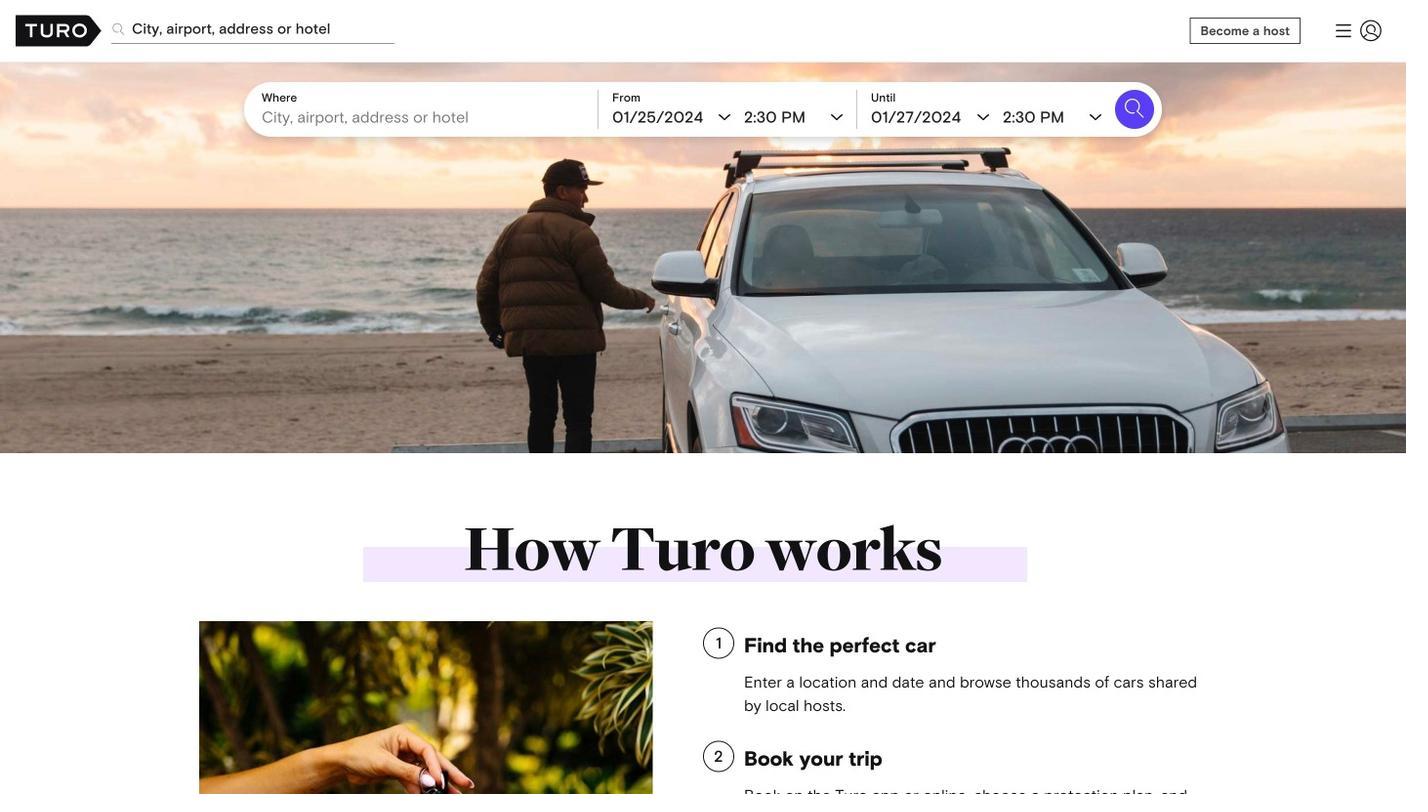 Task type: locate. For each thing, give the bounding box(es) containing it.
turo image
[[16, 15, 102, 46]]

None field
[[111, 0, 1178, 59], [262, 105, 588, 129], [111, 0, 1178, 59], [262, 105, 588, 129]]

cookie consent banner dialog
[[16, 528, 328, 778]]

City, airport, address or hotel field
[[111, 15, 395, 44], [262, 105, 588, 129]]



Task type: describe. For each thing, give the bounding box(es) containing it.
1 vertical spatial city, airport, address or hotel field
[[262, 105, 588, 129]]

0 vertical spatial city, airport, address or hotel field
[[111, 15, 395, 44]]

menu element
[[1324, 11, 1391, 50]]

turo host handing keys to guest image
[[199, 621, 653, 794]]



Task type: vqa. For each thing, say whether or not it's contained in the screenshot.
calendar application
no



